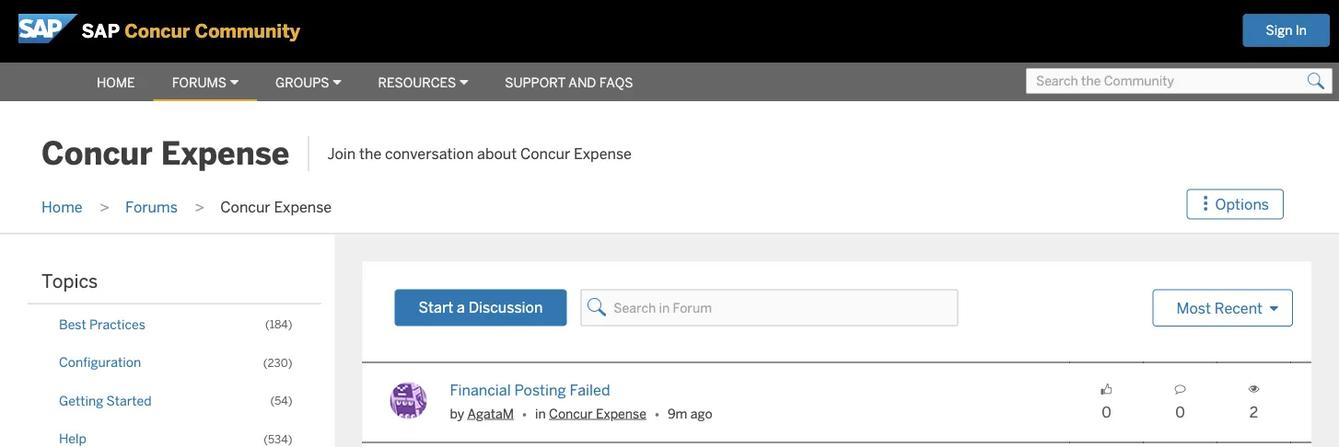 Task type: vqa. For each thing, say whether or not it's contained in the screenshot.
SAP
yes



Task type: describe. For each thing, give the bounding box(es) containing it.
groups
[[276, 75, 329, 91]]

best
[[59, 317, 86, 333]]

getting started
[[59, 393, 152, 410]]

forums link for home link related to menu bar containing home
[[154, 66, 257, 99]]

9m
[[668, 406, 688, 423]]

(54)
[[270, 394, 292, 409]]

posting
[[514, 381, 566, 400]]

getting
[[59, 393, 103, 410]]

Search in Forum text field
[[581, 290, 958, 327]]

the
[[359, 144, 382, 163]]

about
[[477, 144, 517, 163]]

home link for "list" containing home
[[32, 197, 92, 216]]

concur expense link
[[549, 406, 647, 423]]

support
[[505, 75, 566, 91]]

resources link
[[360, 66, 487, 99]]

best practices link
[[46, 311, 303, 340]]

in
[[1296, 22, 1307, 39]]

2 0 from the left
[[1176, 403, 1185, 422]]

home link for menu bar containing home
[[78, 66, 154, 99]]

ago
[[691, 406, 713, 423]]

list containing home
[[32, 181, 1197, 234]]

9m ago
[[668, 406, 713, 423]]

start a discussion
[[419, 299, 543, 318]]

menu bar containing home
[[0, 62, 652, 101]]

in concur expense
[[535, 406, 647, 423]]

expense inside "list"
[[274, 197, 332, 216]]

0 vertical spatial concur expense
[[41, 134, 290, 174]]

support and faqs link
[[487, 66, 652, 99]]

faqs
[[599, 75, 633, 91]]

start a discussion link
[[395, 290, 567, 327]]

2
[[1250, 403, 1259, 422]]

concur inside "list"
[[220, 197, 271, 216]]

sign in
[[1266, 22, 1307, 39]]

in
[[535, 406, 546, 423]]

financial
[[450, 381, 511, 400]]

list containing best practices
[[46, 311, 303, 448]]

agatam link
[[468, 406, 514, 423]]

start
[[419, 299, 454, 318]]

best practices
[[59, 317, 146, 333]]

configuration link
[[46, 349, 303, 378]]

a
[[457, 299, 465, 318]]

financial posting failed
[[450, 381, 610, 400]]



Task type: locate. For each thing, give the bounding box(es) containing it.
forums for "list" containing home
[[125, 197, 178, 216]]

recent
[[1215, 299, 1263, 318]]

concur
[[125, 19, 190, 43], [41, 134, 153, 174], [520, 144, 571, 163], [220, 197, 271, 216], [549, 406, 593, 423]]

started
[[106, 393, 152, 410]]

home down sap
[[97, 75, 135, 91]]

groups link
[[257, 66, 360, 99]]

1 vertical spatial concur expense
[[220, 197, 332, 216]]

concur expense
[[41, 134, 290, 174], [220, 197, 332, 216]]

forums link for home link corresponding to "list" containing home
[[116, 197, 187, 216]]

sap concur community
[[81, 19, 300, 43]]

0 horizontal spatial home
[[41, 197, 83, 216]]

0 vertical spatial forums
[[172, 75, 227, 91]]

forums for menu bar containing home
[[172, 75, 227, 91]]

0 vertical spatial home
[[97, 75, 135, 91]]

home
[[97, 75, 135, 91], [41, 197, 83, 216]]

forums link
[[154, 66, 257, 99], [116, 197, 187, 216]]

home inside "list"
[[41, 197, 83, 216]]

1 0 from the left
[[1102, 403, 1112, 422]]

1 vertical spatial home link
[[32, 197, 92, 216]]

expense
[[161, 134, 290, 174], [574, 144, 632, 163], [274, 197, 332, 216], [596, 406, 647, 423]]

0 vertical spatial list
[[32, 181, 1197, 234]]

0 vertical spatial forums link
[[154, 66, 257, 99]]

join
[[327, 144, 356, 163]]

configuration
[[59, 355, 141, 371]]

list
[[32, 181, 1197, 234], [46, 311, 303, 448]]

conversation
[[385, 144, 474, 163]]

1 vertical spatial forums
[[125, 197, 178, 216]]

failed
[[570, 381, 610, 400]]

(230)
[[263, 356, 292, 370]]

and
[[569, 75, 596, 91]]

practices
[[89, 317, 146, 333]]

home link down sap
[[78, 66, 154, 99]]

topics heading
[[41, 270, 98, 293]]

1 vertical spatial home
[[41, 197, 83, 216]]

0 horizontal spatial 0
[[1102, 403, 1112, 422]]

most
[[1177, 299, 1211, 318]]

home link
[[78, 66, 154, 99], [32, 197, 92, 216]]

sap
[[81, 19, 120, 43]]

concur expense inside "list"
[[220, 197, 332, 216]]

home link up topics
[[32, 197, 92, 216]]

forums
[[172, 75, 227, 91], [125, 197, 178, 216]]

forums inside "list"
[[125, 197, 178, 216]]

sign in link
[[1243, 14, 1330, 47]]

community
[[195, 19, 300, 43]]

menu bar
[[0, 62, 652, 101]]

home inside menu bar
[[97, 75, 135, 91]]

by
[[450, 406, 465, 423]]

1 vertical spatial forums link
[[116, 197, 187, 216]]

topics
[[41, 270, 98, 293]]

1 horizontal spatial home
[[97, 75, 135, 91]]

forums inside menu bar
[[172, 75, 227, 91]]

agatam image
[[390, 383, 427, 420]]

forums link inside "list"
[[116, 197, 187, 216]]

support and faqs
[[505, 75, 633, 91]]

join the conversation about concur expense
[[327, 144, 632, 163]]

0
[[1102, 403, 1112, 422], [1176, 403, 1185, 422]]

discussion
[[469, 299, 543, 318]]

most recent link
[[1153, 290, 1293, 327]]

agatam
[[468, 406, 514, 423]]

1 horizontal spatial 0
[[1176, 403, 1185, 422]]

1 vertical spatial list
[[46, 311, 303, 448]]

sap image
[[18, 14, 78, 43]]

financial posting failed link
[[450, 381, 610, 400]]

getting started link
[[46, 387, 303, 416]]

(184)
[[265, 318, 292, 332]]

home for home link related to menu bar containing home
[[97, 75, 135, 91]]

0 vertical spatial home link
[[78, 66, 154, 99]]

(534)
[[264, 433, 292, 447]]

most recent
[[1177, 299, 1267, 318]]

sign
[[1266, 22, 1293, 39]]

None submit
[[1303, 68, 1330, 94], [581, 295, 613, 320], [1303, 68, 1330, 94], [581, 295, 613, 320]]

Search the Community text field
[[1026, 68, 1333, 94]]

home up topics
[[41, 197, 83, 216]]

home for home link corresponding to "list" containing home
[[41, 197, 83, 216]]

by agatam
[[450, 406, 514, 423]]

resources
[[378, 75, 456, 91]]



